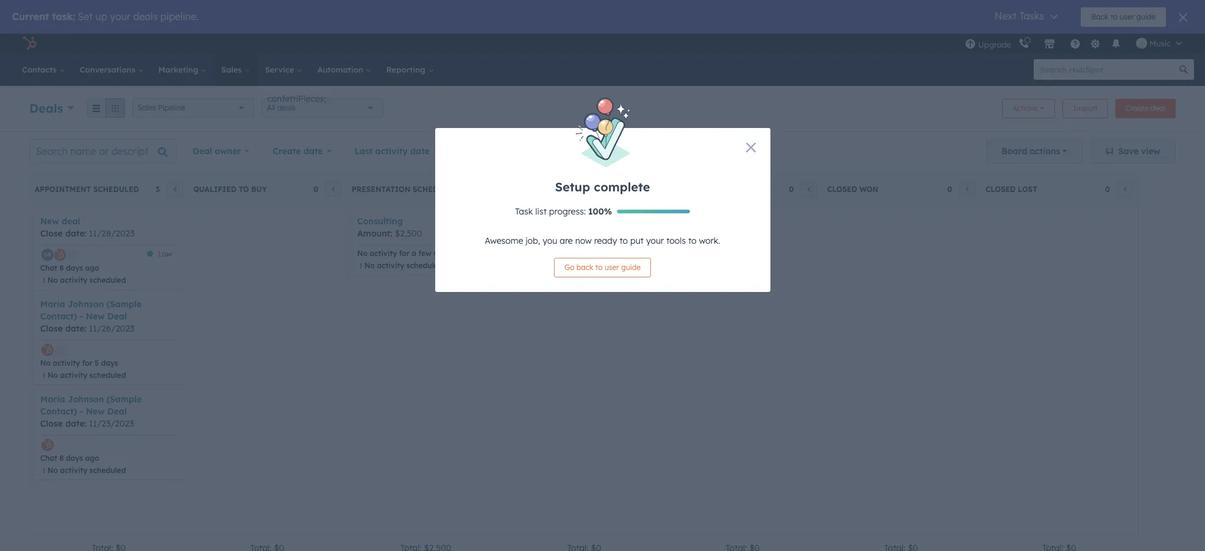 Task type: vqa. For each thing, say whether or not it's contained in the screenshot.
Deals BANNER at the top of page
yes



Task type: describe. For each thing, give the bounding box(es) containing it.
maria johnson (sample contact) - new deal link for 11/26/2023
[[40, 299, 142, 322]]

search button
[[1174, 59, 1195, 80]]

advanced filters (0)
[[551, 146, 635, 157]]

: inside new deal close date : 11/28/2023
[[85, 228, 87, 239]]

11/23/2023
[[89, 418, 134, 429]]

activity inside popup button
[[375, 146, 408, 157]]

filters
[[596, 146, 620, 157]]

seconds
[[434, 249, 463, 258]]

maria for maria johnson (sample contact) - new deal close date : 11/26/2023
[[40, 299, 65, 310]]

(sample for maria johnson (sample contact) - new deal close date : 11/23/2023
[[107, 394, 142, 405]]

for for 5 days
[[82, 359, 93, 368]]

save view button
[[1091, 139, 1177, 163]]

0 for closed won
[[948, 184, 953, 194]]

consulting amount : $2,500
[[357, 216, 422, 239]]

: inside maria johnson (sample contact) - new deal close date : 11/26/2023
[[85, 323, 87, 334]]

view
[[1142, 146, 1161, 157]]

Search HubSpot search field
[[1034, 59, 1184, 80]]

maria johnson (sample contact) - new deal link for 11/23/2023
[[40, 394, 142, 417]]

maria johnson (sample contact) - new deal close date : 11/26/2023
[[40, 299, 142, 334]]

deal for maria johnson (sample contact) - new deal close date : 11/26/2023
[[107, 311, 127, 322]]

new for maria johnson (sample contact) - new deal close date : 11/26/2023
[[86, 311, 105, 322]]

calling icon image
[[1019, 38, 1030, 49]]

0 for closed lost
[[1106, 184, 1111, 194]]

8 for new deal close date : 11/28/2023
[[59, 263, 64, 273]]

deal for maria johnson (sample contact) - new deal close date : 11/23/2023
[[107, 406, 127, 417]]

save view
[[1119, 146, 1161, 157]]

help image
[[1070, 39, 1081, 50]]

deals banner
[[29, 95, 1177, 119]]

scheduled down search name or description search box
[[93, 184, 139, 194]]

owner
[[215, 146, 241, 157]]

no activity for a few seconds
[[357, 249, 463, 258]]

save
[[1119, 146, 1139, 157]]

Search name or description search field
[[29, 139, 177, 163]]

consulting link
[[357, 216, 403, 227]]

johnson for 11/26/2023
[[68, 299, 104, 310]]

lost
[[1019, 184, 1038, 194]]

0 for qualified to buy
[[314, 184, 318, 194]]

for for a few seconds
[[399, 249, 410, 258]]

help button
[[1065, 34, 1086, 53]]

low
[[158, 250, 172, 259]]

in
[[616, 184, 626, 194]]

all deals
[[267, 103, 296, 112]]

advanced filters (0) button
[[530, 139, 643, 163]]

: inside maria johnson (sample contact) - new deal close date : 11/23/2023
[[85, 418, 87, 429]]

hubspot image
[[22, 36, 37, 51]]

johnson for 11/23/2023
[[68, 394, 104, 405]]

sales pipeline button
[[132, 98, 254, 118]]

board actions button
[[987, 139, 1083, 163]]

advanced
[[551, 146, 593, 157]]

import button
[[1063, 99, 1109, 118]]

(sample for maria johnson (sample contact) - new deal close date : 11/26/2023
[[107, 299, 142, 310]]

$2,500
[[395, 228, 422, 239]]

create for create deal
[[1126, 104, 1149, 113]]

contact) for maria johnson (sample contact) - new deal close date : 11/23/2023
[[40, 406, 77, 417]]

upgrade
[[979, 39, 1012, 49]]

scheduled down "5"
[[90, 371, 126, 380]]

- for 11/23/2023
[[80, 406, 83, 417]]

deal inside popup button
[[193, 146, 212, 157]]

board
[[1002, 146, 1028, 157]]

amount
[[357, 228, 390, 239]]

0 for decision maker bought-in
[[631, 184, 636, 194]]

(0)
[[623, 146, 635, 157]]

deal for create
[[1151, 104, 1166, 113]]

chat 8 days ago for 11/23/2023
[[40, 454, 99, 463]]

closed for closed won
[[828, 184, 858, 194]]

appointment scheduled
[[35, 184, 139, 194]]

buy
[[251, 184, 267, 194]]

no activity scheduled for 11/23/2023
[[48, 466, 126, 475]]

presentation
[[352, 184, 411, 194]]

chat for maria johnson (sample contact) - new deal close date : 11/23/2023
[[40, 454, 57, 463]]

close for maria johnson (sample contact) - new deal close date : 11/26/2023
[[40, 323, 63, 334]]

calling icon button
[[1014, 35, 1035, 51]]

create for create date
[[273, 146, 301, 157]]

deal owner
[[193, 146, 241, 157]]

ago for 11/23/2023
[[85, 454, 99, 463]]

actions
[[1030, 146, 1061, 157]]

close inside new deal close date : 11/28/2023
[[40, 228, 63, 239]]

appointment
[[35, 184, 91, 194]]

- for 11/26/2023
[[80, 311, 83, 322]]

all
[[267, 103, 275, 112]]

date inside maria johnson (sample contact) - new deal close date : 11/26/2023
[[65, 323, 85, 334]]

sales pipeline
[[138, 103, 185, 112]]

board actions
[[1002, 146, 1061, 157]]

: inside consulting amount : $2,500
[[390, 228, 393, 239]]

import
[[1074, 104, 1098, 113]]

no activity scheduled down the "no activity for a few seconds"
[[365, 261, 443, 270]]

deal owner button
[[185, 139, 258, 163]]



Task type: locate. For each thing, give the bounding box(es) containing it.
new up the 11/26/2023
[[86, 311, 105, 322]]

1 closed from the left
[[828, 184, 858, 194]]

deals button
[[29, 99, 74, 117]]

2 0 from the left
[[631, 184, 636, 194]]

0 vertical spatial for
[[399, 249, 410, 258]]

maker
[[552, 184, 579, 194]]

decision
[[510, 184, 550, 194]]

date down all deals popup button
[[304, 146, 323, 157]]

1 vertical spatial close
[[40, 323, 63, 334]]

ago down 11/23/2023
[[85, 454, 99, 463]]

new for maria johnson (sample contact) - new deal close date : 11/23/2023
[[86, 406, 105, 417]]

1 vertical spatial chat
[[40, 454, 57, 463]]

0 vertical spatial -
[[80, 311, 83, 322]]

days down new deal close date : 11/28/2023
[[66, 263, 83, 273]]

1 vertical spatial for
[[82, 359, 93, 368]]

close up no activity for 5 days
[[40, 323, 63, 334]]

- down no activity for 5 days
[[80, 406, 83, 417]]

- inside maria johnson (sample contact) - new deal close date : 11/26/2023
[[80, 311, 83, 322]]

create date button
[[265, 139, 339, 163]]

no activity scheduled down no activity for 5 days
[[48, 371, 126, 380]]

deal inside button
[[1151, 104, 1166, 113]]

chat 8 days ago down gr link
[[40, 263, 99, 273]]

5 0 from the left
[[1106, 184, 1111, 194]]

0 vertical spatial new
[[40, 216, 59, 227]]

0 vertical spatial contact)
[[40, 311, 77, 322]]

few
[[419, 249, 432, 258]]

date inside new deal close date : 11/28/2023
[[65, 228, 85, 239]]

3 close from the top
[[40, 418, 63, 429]]

for left a
[[399, 249, 410, 258]]

maria inside maria johnson (sample contact) - new deal close date : 11/23/2023
[[40, 394, 65, 405]]

settings link
[[1089, 37, 1104, 50]]

deal left owner
[[193, 146, 212, 157]]

2 ago from the top
[[85, 454, 99, 463]]

1 vertical spatial maria
[[40, 394, 65, 405]]

0 horizontal spatial for
[[82, 359, 93, 368]]

close inside maria johnson (sample contact) - new deal close date : 11/26/2023
[[40, 323, 63, 334]]

0 vertical spatial (sample
[[107, 299, 142, 310]]

1 vertical spatial days
[[101, 359, 118, 368]]

0 vertical spatial chat
[[40, 263, 57, 273]]

create inside create date popup button
[[273, 146, 301, 157]]

create deal
[[1126, 104, 1166, 113]]

new up gr link
[[40, 216, 59, 227]]

deal inside new deal close date : 11/28/2023
[[62, 216, 80, 227]]

no
[[357, 249, 368, 258], [365, 261, 375, 270], [48, 276, 58, 285], [40, 359, 51, 368], [48, 371, 58, 380], [48, 466, 58, 475]]

new inside maria johnson (sample contact) - new deal close date : 11/26/2023
[[86, 311, 105, 322]]

scheduled
[[93, 184, 139, 194], [413, 184, 459, 194], [407, 261, 443, 270], [90, 276, 126, 285], [90, 371, 126, 380], [90, 466, 126, 475]]

contact)
[[40, 311, 77, 322], [40, 406, 77, 417]]

2 vertical spatial new
[[86, 406, 105, 417]]

2 close from the top
[[40, 323, 63, 334]]

new deal link
[[40, 216, 80, 227]]

scheduled up maria johnson (sample contact) - new deal close date : 11/26/2023
[[90, 276, 126, 285]]

days for close
[[66, 263, 83, 273]]

close left 11/23/2023
[[40, 418, 63, 429]]

qualified to buy
[[193, 184, 267, 194]]

deal for new
[[62, 216, 80, 227]]

date inside maria johnson (sample contact) - new deal close date : 11/23/2023
[[65, 418, 85, 429]]

date left 11/23/2023
[[65, 418, 85, 429]]

new deal close date : 11/28/2023
[[40, 216, 135, 239]]

2 vertical spatial days
[[66, 454, 83, 463]]

notifications image
[[1111, 39, 1122, 50]]

close inside maria johnson (sample contact) - new deal close date : 11/23/2023
[[40, 418, 63, 429]]

2 contact) from the top
[[40, 406, 77, 417]]

group inside the deals banner
[[87, 98, 125, 118]]

0 horizontal spatial deal
[[62, 216, 80, 227]]

0 vertical spatial ago
[[85, 263, 99, 273]]

last
[[355, 146, 373, 157]]

1 (sample from the top
[[107, 299, 142, 310]]

contact) for maria johnson (sample contact) - new deal close date : 11/26/2023
[[40, 311, 77, 322]]

(sample up 11/23/2023
[[107, 394, 142, 405]]

menu containing music
[[964, 34, 1191, 53]]

0 vertical spatial johnson
[[68, 299, 104, 310]]

new inside new deal close date : 11/28/2023
[[40, 216, 59, 227]]

1 maria from the top
[[40, 299, 65, 310]]

no activity scheduled for 11/28/2023
[[48, 276, 126, 285]]

create down deals
[[273, 146, 301, 157]]

3
[[156, 184, 160, 194]]

0 vertical spatial days
[[66, 263, 83, 273]]

1 vertical spatial create
[[273, 146, 301, 157]]

actions
[[1013, 104, 1038, 113]]

1 chat from the top
[[40, 263, 57, 273]]

bought-
[[581, 184, 616, 194]]

11/28/2023
[[89, 228, 135, 239]]

1 close from the top
[[40, 228, 63, 239]]

contact) inside maria johnson (sample contact) - new deal close date : 11/26/2023
[[40, 311, 77, 322]]

0 vertical spatial maria
[[40, 299, 65, 310]]

2 8 from the top
[[59, 454, 64, 463]]

0 horizontal spatial closed
[[828, 184, 858, 194]]

create date
[[273, 146, 323, 157]]

4 0 from the left
[[948, 184, 953, 194]]

days down maria johnson (sample contact) - new deal close date : 11/23/2023
[[66, 454, 83, 463]]

no activity scheduled
[[365, 261, 443, 270], [48, 276, 126, 285], [48, 371, 126, 380], [48, 466, 126, 475]]

close down "new deal" "link"
[[40, 228, 63, 239]]

2 maria johnson (sample contact) - new deal link from the top
[[40, 394, 142, 417]]

3 0 from the left
[[789, 184, 794, 194]]

1 horizontal spatial create
[[1126, 104, 1149, 113]]

0 vertical spatial deal
[[1151, 104, 1166, 113]]

8 for maria johnson (sample contact) - new deal close date : 11/23/2023
[[59, 454, 64, 463]]

1 vertical spatial maria johnson (sample contact) - new deal link
[[40, 394, 142, 417]]

johnson up 11/23/2023
[[68, 394, 104, 405]]

ago for 11/28/2023
[[85, 263, 99, 273]]

menu
[[964, 34, 1191, 53]]

1 horizontal spatial deal
[[1151, 104, 1166, 113]]

johnson inside maria johnson (sample contact) - new deal close date : 11/26/2023
[[68, 299, 104, 310]]

0 vertical spatial chat 8 days ago
[[40, 263, 99, 273]]

maria down no activity for 5 days
[[40, 394, 65, 405]]

2 - from the top
[[80, 406, 83, 417]]

8
[[59, 263, 64, 273], [59, 454, 64, 463]]

1 vertical spatial johnson
[[68, 394, 104, 405]]

activity
[[375, 146, 408, 157], [370, 249, 397, 258], [377, 261, 405, 270], [60, 276, 87, 285], [53, 359, 80, 368], [60, 371, 87, 380], [60, 466, 87, 475]]

create up save view
[[1126, 104, 1149, 113]]

1 ago from the top
[[85, 263, 99, 273]]

a
[[412, 249, 417, 258]]

search image
[[1180, 65, 1189, 74]]

scheduled down few
[[407, 261, 443, 270]]

closed won
[[828, 184, 879, 194]]

scheduled up $2,500
[[413, 184, 459, 194]]

create deal button
[[1116, 99, 1177, 118]]

johnson up the 11/26/2023
[[68, 299, 104, 310]]

0 vertical spatial deal
[[193, 146, 212, 157]]

no activity scheduled for 11/26/2023
[[48, 371, 126, 380]]

1 8 from the top
[[59, 263, 64, 273]]

date up no activity for 5 days
[[65, 323, 85, 334]]

create
[[1126, 104, 1149, 113], [273, 146, 301, 157]]

5
[[95, 359, 99, 368]]

for left "5"
[[82, 359, 93, 368]]

date down "new deal" "link"
[[65, 228, 85, 239]]

closed left won
[[828, 184, 858, 194]]

1 vertical spatial 8
[[59, 454, 64, 463]]

johnson
[[68, 299, 104, 310], [68, 394, 104, 405]]

qualified
[[193, 184, 237, 194]]

0 horizontal spatial create
[[273, 146, 301, 157]]

maria inside maria johnson (sample contact) - new deal close date : 11/26/2023
[[40, 299, 65, 310]]

maria johnson (sample contact) - new deal link up the 11/26/2023
[[40, 299, 142, 322]]

contact) inside maria johnson (sample contact) - new deal close date : 11/23/2023
[[40, 406, 77, 417]]

closed lost
[[986, 184, 1038, 194]]

1 horizontal spatial for
[[399, 249, 410, 258]]

new up 11/23/2023
[[86, 406, 105, 417]]

0
[[314, 184, 318, 194], [631, 184, 636, 194], [789, 184, 794, 194], [948, 184, 953, 194], [1106, 184, 1111, 194]]

0 vertical spatial close
[[40, 228, 63, 239]]

last activity date button
[[347, 139, 446, 163]]

date inside create date popup button
[[304, 146, 323, 157]]

8 down "new deal" "link"
[[59, 263, 64, 273]]

deal up 11/23/2023
[[107, 406, 127, 417]]

1 johnson from the top
[[68, 299, 104, 310]]

(sample
[[107, 299, 142, 310], [107, 394, 142, 405]]

deal inside maria johnson (sample contact) - new deal close date : 11/23/2023
[[107, 406, 127, 417]]

for
[[399, 249, 410, 258], [82, 359, 93, 368]]

1 - from the top
[[80, 311, 83, 322]]

marketplaces button
[[1037, 34, 1063, 53]]

greg robinson image
[[1137, 38, 1148, 49]]

2 chat 8 days ago from the top
[[40, 454, 99, 463]]

close for maria johnson (sample contact) - new deal close date : 11/23/2023
[[40, 418, 63, 429]]

(sample inside maria johnson (sample contact) - new deal close date : 11/23/2023
[[107, 394, 142, 405]]

closed for closed lost
[[986, 184, 1016, 194]]

deals
[[29, 100, 63, 116]]

contact) up no activity for 5 days
[[40, 311, 77, 322]]

maria johnson (sample contact) - new deal link
[[40, 299, 142, 322], [40, 394, 142, 417]]

: left 11/23/2023
[[85, 418, 87, 429]]

1 maria johnson (sample contact) - new deal link from the top
[[40, 299, 142, 322]]

1 vertical spatial -
[[80, 406, 83, 417]]

closed left lost
[[986, 184, 1016, 194]]

johnson inside maria johnson (sample contact) - new deal close date : 11/23/2023
[[68, 394, 104, 405]]

1 horizontal spatial closed
[[986, 184, 1016, 194]]

create inside create deal button
[[1126, 104, 1149, 113]]

1 vertical spatial chat 8 days ago
[[40, 454, 99, 463]]

deal
[[193, 146, 212, 157], [107, 311, 127, 322], [107, 406, 127, 417]]

no activity for 5 days
[[40, 359, 118, 368]]

days right "5"
[[101, 359, 118, 368]]

date
[[304, 146, 323, 157], [410, 146, 430, 157], [65, 228, 85, 239], [65, 323, 85, 334], [65, 418, 85, 429]]

date up presentation scheduled
[[410, 146, 430, 157]]

: left the 11/26/2023
[[85, 323, 87, 334]]

1 vertical spatial contact)
[[40, 406, 77, 417]]

: down consulting link at the top
[[390, 228, 393, 239]]

1 vertical spatial deal
[[62, 216, 80, 227]]

0 vertical spatial create
[[1126, 104, 1149, 113]]

deal down appointment
[[62, 216, 80, 227]]

all deals button
[[262, 98, 384, 118]]

1 vertical spatial ago
[[85, 454, 99, 463]]

maria johnson (sample contact) - new deal link up 11/23/2023
[[40, 394, 142, 417]]

2 vertical spatial close
[[40, 418, 63, 429]]

marketplaces image
[[1045, 39, 1056, 50]]

actions button
[[1003, 99, 1056, 118]]

sales
[[138, 103, 156, 112]]

8 down maria johnson (sample contact) - new deal close date : 11/23/2023
[[59, 454, 64, 463]]

to
[[239, 184, 249, 194]]

(sample up the 11/26/2023
[[107, 299, 142, 310]]

: left the 11/28/2023
[[85, 228, 87, 239]]

1 0 from the left
[[314, 184, 318, 194]]

chat
[[40, 263, 57, 273], [40, 454, 57, 463]]

ago down the 11/28/2023
[[85, 263, 99, 273]]

decision maker bought-in
[[510, 184, 626, 194]]

date inside last activity date popup button
[[410, 146, 430, 157]]

deal up view at right top
[[1151, 104, 1166, 113]]

(sample inside maria johnson (sample contact) - new deal close date : 11/26/2023
[[107, 299, 142, 310]]

closed
[[828, 184, 858, 194], [986, 184, 1016, 194]]

2 johnson from the top
[[68, 394, 104, 405]]

deal up the 11/26/2023
[[107, 311, 127, 322]]

0 vertical spatial maria johnson (sample contact) - new deal link
[[40, 299, 142, 322]]

- inside maria johnson (sample contact) - new deal close date : 11/23/2023
[[80, 406, 83, 417]]

music button
[[1129, 34, 1190, 53]]

1 vertical spatial deal
[[107, 311, 127, 322]]

1 contact) from the top
[[40, 311, 77, 322]]

no activity scheduled up maria johnson (sample contact) - new deal close date : 11/26/2023
[[48, 276, 126, 285]]

won
[[860, 184, 879, 194]]

1 vertical spatial new
[[86, 311, 105, 322]]

group
[[87, 98, 125, 118]]

2 vertical spatial deal
[[107, 406, 127, 417]]

deal inside maria johnson (sample contact) - new deal close date : 11/26/2023
[[107, 311, 127, 322]]

0 vertical spatial 8
[[59, 263, 64, 273]]

ago
[[85, 263, 99, 273], [85, 454, 99, 463]]

-
[[80, 311, 83, 322], [80, 406, 83, 417]]

notifications button
[[1106, 34, 1127, 53]]

2 maria from the top
[[40, 394, 65, 405]]

2 closed from the left
[[986, 184, 1016, 194]]

1 vertical spatial (sample
[[107, 394, 142, 405]]

deal
[[1151, 104, 1166, 113], [62, 216, 80, 227]]

consulting
[[357, 216, 403, 227]]

2 (sample from the top
[[107, 394, 142, 405]]

11/26/2023
[[89, 323, 135, 334]]

scheduled down 11/23/2023
[[90, 466, 126, 475]]

last activity date
[[355, 146, 430, 157]]

upgrade image
[[965, 39, 976, 50]]

- up no activity for 5 days
[[80, 311, 83, 322]]

1 chat 8 days ago from the top
[[40, 263, 99, 273]]

chat 8 days ago for 11/28/2023
[[40, 263, 99, 273]]

contact) down no activity for 5 days
[[40, 406, 77, 417]]

settings image
[[1091, 39, 1102, 50]]

maria for maria johnson (sample contact) - new deal close date : 11/23/2023
[[40, 394, 65, 405]]

no activity scheduled down 11/23/2023
[[48, 466, 126, 475]]

deals
[[277, 103, 296, 112]]

maria johnson (sample contact) - new deal close date : 11/23/2023
[[40, 394, 142, 429]]

presentation scheduled
[[352, 184, 459, 194]]

gr link
[[40, 248, 55, 262]]

pipeline
[[158, 103, 185, 112]]

2 chat from the top
[[40, 454, 57, 463]]

maria
[[40, 299, 65, 310], [40, 394, 65, 405]]

new inside maria johnson (sample contact) - new deal close date : 11/23/2023
[[86, 406, 105, 417]]

days for (sample
[[66, 454, 83, 463]]

close
[[40, 228, 63, 239], [40, 323, 63, 334], [40, 418, 63, 429]]

maria down gr link
[[40, 299, 65, 310]]

hubspot link
[[15, 36, 46, 51]]

music
[[1150, 38, 1172, 48]]

:
[[85, 228, 87, 239], [390, 228, 393, 239], [85, 323, 87, 334], [85, 418, 87, 429]]

chat 8 days ago down maria johnson (sample contact) - new deal close date : 11/23/2023
[[40, 454, 99, 463]]

chat for new deal close date : 11/28/2023
[[40, 263, 57, 273]]



